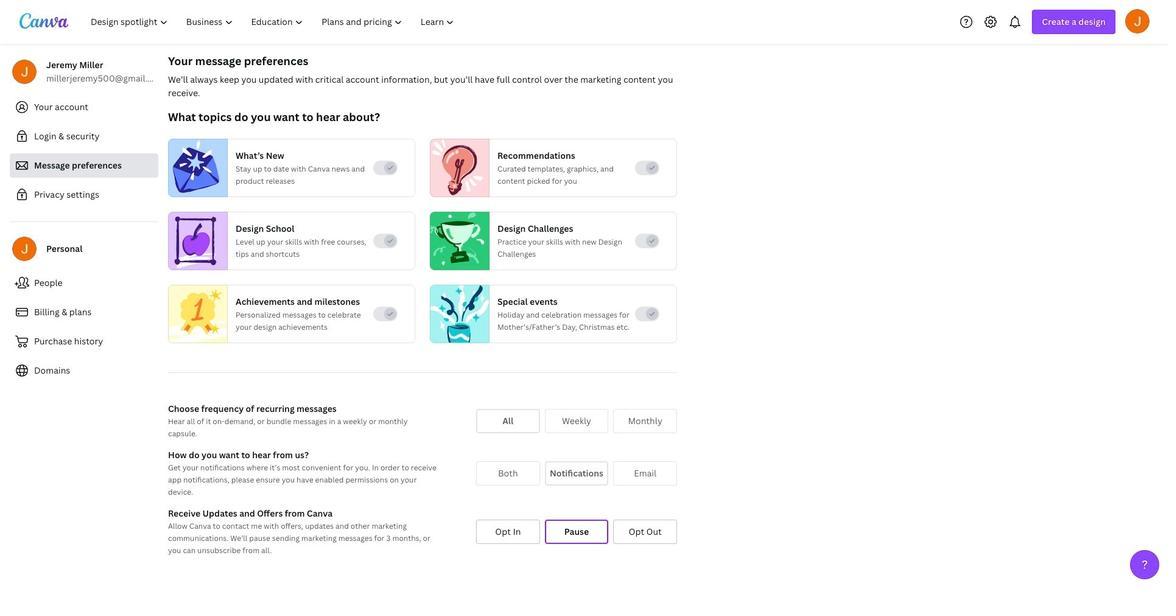 Task type: vqa. For each thing, say whether or not it's contained in the screenshot.
Topic image
yes



Task type: describe. For each thing, give the bounding box(es) containing it.
top level navigation element
[[83, 10, 465, 34]]



Task type: locate. For each thing, give the bounding box(es) containing it.
topic image
[[169, 139, 222, 197], [431, 139, 484, 197], [169, 212, 222, 270], [431, 212, 484, 270], [169, 282, 227, 346], [431, 282, 489, 346]]

jeremy miller image
[[1125, 9, 1150, 33]]

None button
[[476, 409, 540, 434], [545, 409, 609, 434], [613, 409, 677, 434], [476, 462, 540, 486], [545, 462, 609, 486], [613, 462, 677, 486], [476, 520, 540, 544], [545, 520, 609, 544], [613, 520, 677, 544], [476, 409, 540, 434], [545, 409, 609, 434], [613, 409, 677, 434], [476, 462, 540, 486], [545, 462, 609, 486], [613, 462, 677, 486], [476, 520, 540, 544], [545, 520, 609, 544], [613, 520, 677, 544]]



